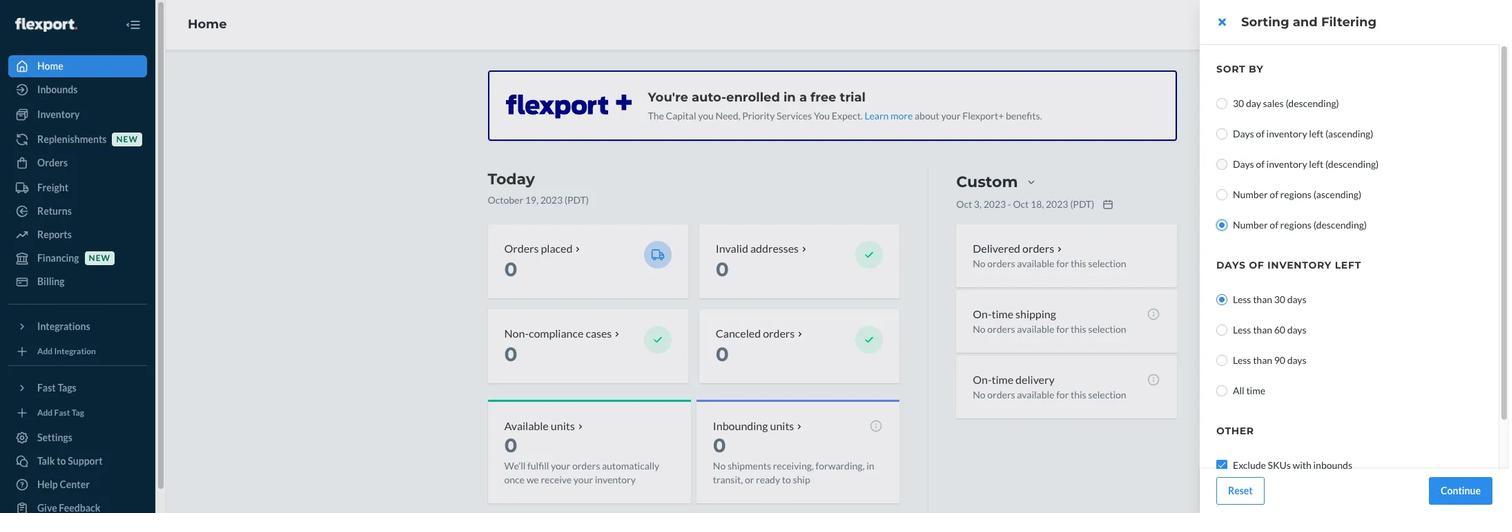 Task type: describe. For each thing, give the bounding box(es) containing it.
with
[[1293, 459, 1312, 471]]

less for less than 60 days
[[1233, 324, 1251, 336]]

days of inventory left (descending)
[[1233, 158, 1379, 170]]

of for number of regions (ascending)
[[1270, 188, 1279, 200]]

less than 30 days
[[1233, 293, 1307, 305]]

than for 60
[[1253, 324, 1273, 336]]

close image
[[1218, 17, 1226, 28]]

(descending) for 30 day sales (descending)
[[1286, 97, 1339, 109]]

days for days of inventory left (ascending)
[[1233, 128, 1254, 139]]

days for less than 90 days
[[1287, 354, 1307, 366]]

all
[[1233, 385, 1245, 396]]

by
[[1249, 63, 1264, 75]]

days for days of inventory left (descending)
[[1233, 158, 1254, 170]]

less for less than 90 days
[[1233, 354, 1251, 366]]

30 day sales (descending)
[[1233, 97, 1339, 109]]

less for less than 30 days
[[1233, 293, 1251, 305]]

than for 90
[[1253, 354, 1273, 366]]

inventory for days of inventory left (descending)
[[1267, 158, 1307, 170]]

1 vertical spatial 30
[[1274, 293, 1286, 305]]

of for days of inventory left
[[1249, 259, 1264, 271]]

1 vertical spatial (ascending)
[[1314, 188, 1362, 200]]

90
[[1274, 354, 1286, 366]]

left for days of inventory left
[[1335, 259, 1362, 271]]

inventory for days of inventory left (ascending)
[[1267, 128, 1307, 139]]

reset button
[[1217, 477, 1265, 505]]

other
[[1217, 425, 1254, 437]]

sorting
[[1241, 14, 1290, 30]]

days up less than 30 days
[[1217, 259, 1246, 271]]

(descending) for number of regions (descending)
[[1314, 219, 1367, 231]]

reset
[[1228, 485, 1253, 496]]

and
[[1293, 14, 1318, 30]]

inbounds
[[1314, 459, 1353, 471]]

days for less than 60 days
[[1287, 324, 1307, 336]]

inventory for days of inventory left
[[1268, 259, 1332, 271]]



Task type: vqa. For each thing, say whether or not it's contained in the screenshot.
topmost than
yes



Task type: locate. For each thing, give the bounding box(es) containing it.
less
[[1233, 293, 1251, 305], [1233, 324, 1251, 336], [1233, 354, 1251, 366]]

2 vertical spatial (descending)
[[1314, 219, 1367, 231]]

less left the 60
[[1233, 324, 1251, 336]]

sorting and filtering
[[1241, 14, 1377, 30]]

inventory up number of regions (ascending)
[[1267, 158, 1307, 170]]

0 vertical spatial days
[[1233, 128, 1254, 139]]

1 vertical spatial regions
[[1280, 219, 1312, 231]]

filtering
[[1321, 14, 1377, 30]]

sales
[[1263, 97, 1284, 109]]

than up less than 60 days
[[1253, 293, 1273, 305]]

all time
[[1233, 385, 1266, 396]]

0 vertical spatial 30
[[1233, 97, 1244, 109]]

number for number of regions (ascending)
[[1233, 188, 1268, 200]]

None radio
[[1217, 98, 1228, 109], [1217, 159, 1228, 170], [1217, 220, 1228, 231], [1217, 294, 1228, 305], [1217, 325, 1228, 336], [1217, 98, 1228, 109], [1217, 159, 1228, 170], [1217, 220, 1228, 231], [1217, 294, 1228, 305], [1217, 325, 1228, 336]]

0 vertical spatial less
[[1233, 293, 1251, 305]]

number up number of regions (descending)
[[1233, 188, 1268, 200]]

1 vertical spatial than
[[1253, 324, 1273, 336]]

less than 60 days
[[1233, 324, 1307, 336]]

2 vertical spatial less
[[1233, 354, 1251, 366]]

number for number of regions (descending)
[[1233, 219, 1268, 231]]

continue button
[[1429, 477, 1493, 505]]

1 horizontal spatial 30
[[1274, 293, 1286, 305]]

days down the days of inventory left
[[1287, 293, 1307, 305]]

number up the days of inventory left
[[1233, 219, 1268, 231]]

of up number of regions (descending)
[[1270, 188, 1279, 200]]

than
[[1253, 293, 1273, 305], [1253, 324, 1273, 336], [1253, 354, 1273, 366]]

None checkbox
[[1217, 460, 1228, 471]]

left down number of regions (descending)
[[1335, 259, 1362, 271]]

day
[[1246, 97, 1261, 109]]

3 than from the top
[[1253, 354, 1273, 366]]

2 vertical spatial left
[[1335, 259, 1362, 271]]

(descending) up days of inventory left (ascending) in the top of the page
[[1286, 97, 1339, 109]]

30 left day
[[1233, 97, 1244, 109]]

(ascending) up days of inventory left (descending)
[[1326, 128, 1374, 139]]

days of inventory left (ascending)
[[1233, 128, 1374, 139]]

1 number from the top
[[1233, 188, 1268, 200]]

30 up the 60
[[1274, 293, 1286, 305]]

inventory down number of regions (descending)
[[1268, 259, 1332, 271]]

days of inventory left
[[1217, 259, 1362, 271]]

0 vertical spatial regions
[[1280, 188, 1312, 200]]

1 vertical spatial inventory
[[1267, 158, 1307, 170]]

inventory down 30 day sales (descending)
[[1267, 128, 1307, 139]]

than left 90
[[1253, 354, 1273, 366]]

1 days from the top
[[1233, 128, 1254, 139]]

of down number of regions (ascending)
[[1270, 219, 1279, 231]]

0 vertical spatial (ascending)
[[1326, 128, 1374, 139]]

sort
[[1217, 63, 1246, 75]]

3 less from the top
[[1233, 354, 1251, 366]]

inventory
[[1267, 128, 1307, 139], [1267, 158, 1307, 170], [1268, 259, 1332, 271]]

of for number of regions (descending)
[[1270, 219, 1279, 231]]

of down day
[[1256, 128, 1265, 139]]

1 less from the top
[[1233, 293, 1251, 305]]

of for days of inventory left (descending)
[[1256, 158, 1265, 170]]

(descending)
[[1286, 97, 1339, 109], [1326, 158, 1379, 170], [1314, 219, 1367, 231]]

left down days of inventory left (ascending) in the top of the page
[[1309, 158, 1324, 170]]

(ascending) down days of inventory left (descending)
[[1314, 188, 1362, 200]]

days
[[1233, 128, 1254, 139], [1233, 158, 1254, 170]]

days right the 60
[[1287, 324, 1307, 336]]

of up less than 30 days
[[1249, 259, 1264, 271]]

(descending) down number of regions (ascending)
[[1314, 219, 1367, 231]]

left
[[1309, 128, 1324, 139], [1309, 158, 1324, 170], [1335, 259, 1362, 271]]

1 vertical spatial less
[[1233, 324, 1251, 336]]

60
[[1274, 324, 1286, 336]]

1 regions from the top
[[1280, 188, 1312, 200]]

left up days of inventory left (descending)
[[1309, 128, 1324, 139]]

regions for (ascending)
[[1280, 188, 1312, 200]]

days for less than 30 days
[[1287, 293, 1307, 305]]

30
[[1233, 97, 1244, 109], [1274, 293, 1286, 305]]

less than 90 days
[[1233, 354, 1307, 366]]

number of regions (ascending)
[[1233, 188, 1362, 200]]

1 vertical spatial days
[[1233, 158, 1254, 170]]

1 vertical spatial (descending)
[[1326, 158, 1379, 170]]

2 less from the top
[[1233, 324, 1251, 336]]

regions down number of regions (ascending)
[[1280, 219, 1312, 231]]

0 vertical spatial than
[[1253, 293, 1273, 305]]

regions up number of regions (descending)
[[1280, 188, 1312, 200]]

time
[[1247, 385, 1266, 396]]

2 regions from the top
[[1280, 219, 1312, 231]]

0 vertical spatial left
[[1309, 128, 1324, 139]]

sort by
[[1217, 63, 1264, 75]]

less up "all"
[[1233, 354, 1251, 366]]

None radio
[[1217, 128, 1228, 139], [1217, 189, 1228, 200], [1217, 355, 1228, 366], [1217, 385, 1228, 396], [1217, 128, 1228, 139], [1217, 189, 1228, 200], [1217, 355, 1228, 366], [1217, 385, 1228, 396]]

exclude skus with inbounds
[[1233, 459, 1353, 471]]

continue
[[1441, 485, 1481, 496]]

than for 30
[[1253, 293, 1273, 305]]

of up number of regions (ascending)
[[1256, 158, 1265, 170]]

0 horizontal spatial 30
[[1233, 97, 1244, 109]]

days
[[1217, 259, 1246, 271], [1287, 293, 1307, 305], [1287, 324, 1307, 336], [1287, 354, 1307, 366]]

left for days of inventory left (ascending)
[[1309, 128, 1324, 139]]

skus
[[1268, 459, 1291, 471]]

(descending) down days of inventory left (ascending) in the top of the page
[[1326, 158, 1379, 170]]

1 vertical spatial number
[[1233, 219, 1268, 231]]

exclude
[[1233, 459, 1266, 471]]

of
[[1256, 128, 1265, 139], [1256, 158, 1265, 170], [1270, 188, 1279, 200], [1270, 219, 1279, 231], [1249, 259, 1264, 271]]

2 than from the top
[[1253, 324, 1273, 336]]

0 vertical spatial (descending)
[[1286, 97, 1339, 109]]

2 vertical spatial than
[[1253, 354, 1273, 366]]

2 days from the top
[[1233, 158, 1254, 170]]

regions for (descending)
[[1280, 219, 1312, 231]]

0 vertical spatial number
[[1233, 188, 1268, 200]]

days right 90
[[1287, 354, 1307, 366]]

number
[[1233, 188, 1268, 200], [1233, 219, 1268, 231]]

number of regions (descending)
[[1233, 219, 1367, 231]]

2 number from the top
[[1233, 219, 1268, 231]]

(ascending)
[[1326, 128, 1374, 139], [1314, 188, 1362, 200]]

0 vertical spatial inventory
[[1267, 128, 1307, 139]]

regions
[[1280, 188, 1312, 200], [1280, 219, 1312, 231]]

2 vertical spatial inventory
[[1268, 259, 1332, 271]]

1 vertical spatial left
[[1309, 158, 1324, 170]]

less up less than 60 days
[[1233, 293, 1251, 305]]

of for days of inventory left (ascending)
[[1256, 128, 1265, 139]]

left for days of inventory left (descending)
[[1309, 158, 1324, 170]]

than left the 60
[[1253, 324, 1273, 336]]

1 than from the top
[[1253, 293, 1273, 305]]



